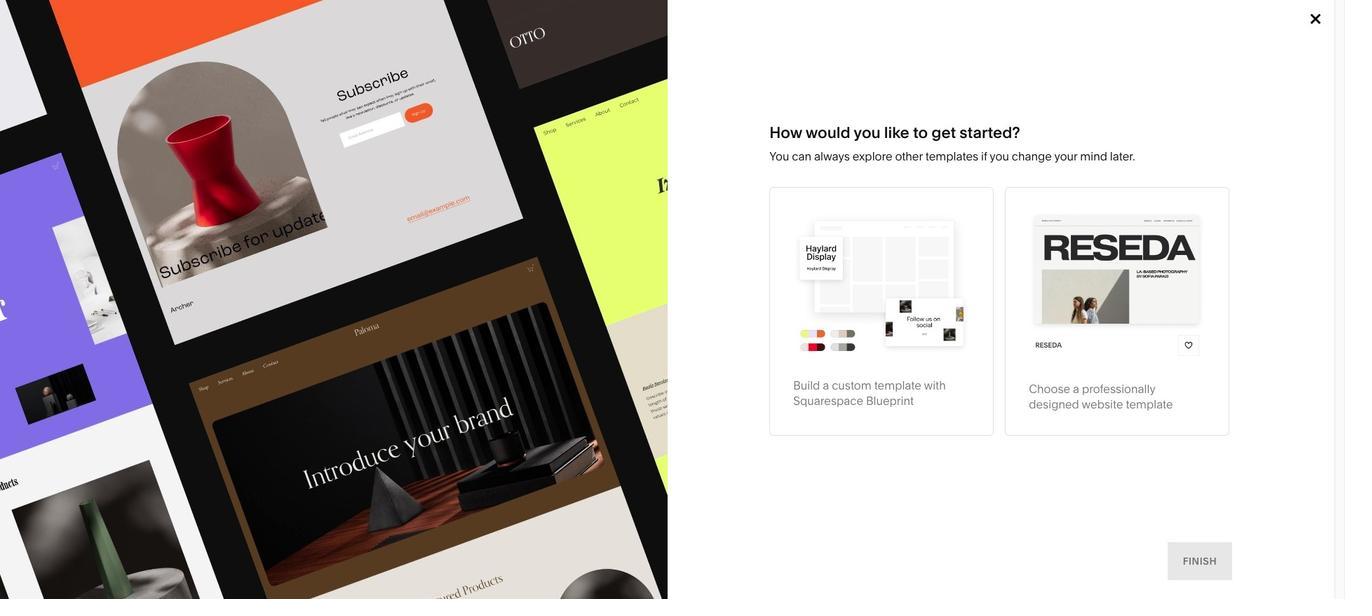 Task type: vqa. For each thing, say whether or not it's contained in the screenshot.
TO inside the the "how would you like to get started? you can always explore other templates if you change your mind later."
yes



Task type: describe. For each thing, give the bounding box(es) containing it.
barbosa image
[[479, 529, 856, 600]]

yours
[[54, 160, 147, 204]]

squarespace logo link
[[28, 66, 286, 88]]

popular designs templates ( 28 )
[[54, 495, 284, 514]]

template inside choose a professionally designed website template
[[1126, 398, 1173, 412]]

like
[[884, 123, 910, 142]]

your
[[1055, 149, 1078, 163]]

with for yours
[[155, 160, 226, 204]]

online
[[1153, 132, 1186, 146]]

& for decor
[[686, 244, 693, 257]]

nature & animals
[[656, 265, 735, 278]]

other
[[895, 149, 923, 163]]

estate
[[530, 349, 559, 362]]

personal
[[212, 349, 252, 362]]

build a custom template with squarespace blueprint button
[[770, 187, 994, 436]]

cv
[[263, 349, 277, 362]]

get inside whether you need a portfolio website, an online store, or a personal blog, you can use squarespace's customizable and responsive website templates to get started.
[[1109, 159, 1126, 173]]

real estate & properties link
[[508, 349, 631, 362]]

1 horizontal spatial (
[[1265, 217, 1268, 227]]

website inside choose a professionally designed website template
[[1082, 398, 1123, 412]]

professional services
[[360, 265, 458, 278]]

professional
[[360, 265, 416, 278]]

choose
[[1029, 382, 1071, 396]]

decor
[[695, 244, 724, 257]]

website inside whether you need a portfolio website, an online store, or a personal blog, you can use squarespace's customizable and responsive website templates to get started.
[[994, 159, 1036, 173]]

choose a professionally designed website template button
[[1005, 187, 1230, 436]]

weddings link
[[508, 328, 569, 341]]

a up change
[[1033, 132, 1039, 146]]

podcasts
[[548, 286, 590, 299]]

& for non-
[[416, 307, 422, 320]]

you
[[770, 149, 789, 163]]

0 horizontal spatial )
[[280, 495, 284, 514]]

to inside whether you need a portfolio website, an online store, or a personal blog, you can use squarespace's customizable and responsive website templates to get started.
[[1095, 159, 1106, 173]]

courses
[[75, 370, 113, 382]]

pazari image
[[55, 529, 431, 600]]

health & beauty link
[[212, 328, 299, 341]]

(28)
[[244, 448, 263, 461]]

0 vertical spatial 28
[[54, 449, 65, 461]]

page
[[97, 348, 120, 361]]

favorites
[[1214, 217, 1263, 227]]

popular for popular designs templates ( 28 )
[[54, 495, 110, 514]]

popular designs
[[226, 244, 302, 257]]

build
[[794, 379, 820, 393]]

any
[[155, 125, 214, 168]]

change
[[1012, 149, 1052, 163]]

fitness
[[656, 286, 688, 299]]

local business link
[[360, 286, 442, 299]]

health
[[212, 328, 242, 341]]

home & decor
[[656, 244, 724, 257]]

fitness link
[[656, 286, 703, 299]]

professionally
[[1082, 382, 1156, 396]]

designs for popular designs (28)
[[202, 448, 242, 461]]

custom
[[832, 379, 872, 393]]

& for podcasts
[[539, 286, 545, 299]]

nature & animals link
[[656, 265, 749, 278]]

photography link
[[212, 307, 285, 320]]

designs for popular designs templates ( 28 )
[[114, 495, 174, 514]]

restaurants
[[508, 265, 562, 278]]

food
[[360, 328, 384, 341]]

popular designs link
[[212, 244, 302, 257]]

need
[[1003, 132, 1031, 146]]

travel
[[508, 244, 535, 257]]

0 vertical spatial templates
[[642, 71, 698, 83]]

home
[[656, 244, 684, 257]]

my favorites ( 3 )
[[1198, 217, 1281, 227]]

started.
[[1129, 159, 1170, 173]]

would
[[806, 123, 851, 142]]

travel link
[[508, 244, 549, 257]]

portfolio
[[1042, 132, 1088, 146]]

personal
[[933, 145, 980, 159]]

1 vertical spatial services
[[75, 391, 114, 403]]

my
[[1198, 217, 1212, 227]]

to inside how would you like to get started? you can always explore other templates if you change your mind later.
[[913, 123, 928, 142]]

make any template yours with ease.
[[54, 125, 381, 204]]

products button
[[549, 49, 614, 105]]

type
[[54, 220, 75, 230]]

all templates
[[212, 265, 273, 278]]

1 horizontal spatial services
[[418, 265, 458, 278]]

properties
[[570, 349, 617, 362]]

december
[[591, 16, 654, 32]]

use
[[1056, 145, 1075, 159]]

get inside how would you like to get started? you can always explore other templates if you change your mind later.
[[932, 123, 956, 142]]

community & non-profits link
[[360, 307, 491, 320]]

a inside choose a professionally designed website template
[[1073, 382, 1080, 396]]

weddings
[[508, 328, 555, 341]]

15,
[[657, 16, 673, 32]]

1 vertical spatial templates
[[225, 265, 273, 278]]

expires december 15, 2023
[[543, 16, 705, 32]]

2023
[[676, 16, 705, 32]]

products
[[549, 71, 603, 83]]

squarespace logo image
[[28, 66, 184, 88]]

& for beauty
[[244, 328, 250, 341]]

you up explore at right
[[854, 123, 881, 142]]

blog
[[75, 306, 96, 319]]

photography
[[212, 307, 271, 320]]

whether
[[933, 132, 979, 146]]

popular for popular designs
[[226, 244, 262, 257]]



Task type: locate. For each thing, give the bounding box(es) containing it.
0 horizontal spatial can
[[792, 149, 812, 163]]

a up squarespace
[[823, 379, 829, 393]]

later.
[[1110, 149, 1135, 163]]

1 vertical spatial get
[[1109, 159, 1126, 173]]

squarespace blueprint promo image image
[[0, 0, 667, 600]]

0 vertical spatial with
[[155, 160, 226, 204]]

1 horizontal spatial with
[[924, 379, 946, 393]]

with inside make any template yours with ease.
[[155, 160, 226, 204]]

media & podcasts link
[[508, 286, 604, 299]]

& right estate
[[561, 349, 568, 362]]

blueprint
[[866, 394, 914, 408]]

popular designs (28)
[[161, 448, 263, 461]]

get right mind
[[1109, 159, 1126, 173]]

restaurants link
[[508, 265, 576, 278]]

templates down 15,
[[642, 71, 698, 83]]

you right the if
[[990, 149, 1009, 163]]

scheduling
[[75, 327, 127, 340]]

& right nature
[[689, 265, 696, 278]]

to left later.
[[1095, 159, 1106, 173]]

0 horizontal spatial 28
[[54, 449, 65, 461]]

popular right matches
[[161, 448, 199, 461]]

nature
[[656, 265, 687, 278]]

templates inside how would you like to get started? you can always explore other templates if you change your mind later.
[[926, 149, 979, 163]]

website,
[[1090, 132, 1135, 146]]

business
[[387, 286, 428, 299]]

online
[[75, 243, 105, 256]]

0 vertical spatial to
[[913, 123, 928, 142]]

1 horizontal spatial to
[[1095, 159, 1106, 173]]

dario image
[[904, 529, 1280, 600]]

website
[[994, 159, 1036, 173], [1082, 398, 1123, 412]]

designs for popular designs
[[264, 244, 302, 257]]

2 vertical spatial popular
[[54, 495, 110, 514]]

one
[[75, 348, 95, 361]]

popular designs (28) link
[[161, 448, 263, 461]]

local business
[[360, 286, 428, 299]]

get
[[932, 123, 956, 142], [1109, 159, 1126, 173]]

2 horizontal spatial template
[[1126, 398, 1173, 412]]

blog,
[[983, 145, 1010, 159]]

a right or
[[1235, 132, 1242, 146]]

a
[[1033, 132, 1039, 146], [1235, 132, 1242, 146], [823, 379, 829, 393], [1073, 382, 1080, 396]]

website down 'professionally'
[[1082, 398, 1123, 412]]

1 horizontal spatial website
[[1082, 398, 1123, 412]]

& right media
[[539, 286, 545, 299]]

1 vertical spatial with
[[924, 379, 946, 393]]

finish
[[1183, 555, 1217, 568]]

to right like at the top right
[[913, 123, 928, 142]]

with inside build a custom template with squarespace blueprint
[[924, 379, 946, 393]]

1 vertical spatial (
[[257, 495, 261, 514]]

all
[[212, 265, 223, 278]]

customizable
[[1159, 145, 1230, 159]]

0 horizontal spatial to
[[913, 123, 928, 142]]

2 vertical spatial templates
[[177, 495, 253, 514]]

one page
[[75, 348, 120, 361]]

template store entry card image
[[1029, 211, 1206, 358]]

templates down whether
[[926, 149, 979, 163]]

finish button
[[1168, 543, 1233, 581]]

1 horizontal spatial popular
[[161, 448, 199, 461]]

entertainment
[[360, 349, 425, 362]]

to
[[913, 123, 928, 142], [1095, 159, 1106, 173]]

popular
[[226, 244, 262, 257], [161, 448, 199, 461], [54, 495, 110, 514]]

0 vertical spatial get
[[932, 123, 956, 142]]

( left 3
[[1265, 217, 1268, 227]]

memberships
[[75, 285, 139, 298]]

can left use
[[1034, 145, 1054, 159]]

28 down (28)
[[261, 495, 280, 514]]

a right choose
[[1073, 382, 1080, 396]]

store
[[108, 243, 132, 256]]

explore
[[853, 149, 893, 163]]

1 horizontal spatial designs
[[202, 448, 242, 461]]

or
[[1222, 132, 1233, 146]]

templates inside whether you need a portfolio website, an online store, or a personal blog, you can use squarespace's customizable and responsive website templates to get started.
[[1039, 159, 1093, 173]]

template inside build a custom template with squarespace blueprint
[[874, 379, 922, 393]]

28
[[54, 449, 65, 461], [261, 495, 280, 514]]

1 horizontal spatial get
[[1109, 159, 1126, 173]]

1 horizontal spatial can
[[1034, 145, 1054, 159]]

if
[[981, 149, 987, 163]]

animals
[[698, 265, 735, 278]]

designs left (28)
[[202, 448, 242, 461]]

topic
[[212, 220, 238, 230]]

designed
[[1029, 398, 1079, 412]]

designs down matches
[[114, 495, 174, 514]]

community
[[360, 307, 413, 320]]

popular for popular designs (28)
[[161, 448, 199, 461]]

0 vertical spatial website
[[994, 159, 1036, 173]]

1 vertical spatial template
[[874, 379, 922, 393]]

personal & cv link
[[212, 349, 291, 362]]

&
[[686, 244, 693, 257], [689, 265, 696, 278], [539, 286, 545, 299], [416, 307, 422, 320], [244, 328, 250, 341], [254, 349, 260, 362], [561, 349, 568, 362]]

0 vertical spatial (
[[1265, 217, 1268, 227]]

)
[[1278, 217, 1281, 227], [280, 495, 284, 514]]

online store
[[75, 243, 132, 256]]

choose a professionally designed website template
[[1029, 382, 1173, 412]]

28 template matches
[[54, 449, 154, 461]]

personal & cv
[[212, 349, 277, 362]]

0 horizontal spatial template
[[222, 125, 373, 168]]

1 horizontal spatial )
[[1278, 217, 1281, 227]]

services up business
[[418, 265, 458, 278]]

1 vertical spatial )
[[280, 495, 284, 514]]

& right 'home'
[[686, 244, 693, 257]]

0 horizontal spatial templates
[[926, 149, 979, 163]]

website down need
[[994, 159, 1036, 173]]

local
[[360, 286, 385, 299]]

2 vertical spatial designs
[[114, 495, 174, 514]]

designs up 'all templates' link
[[264, 244, 302, 257]]

make any template yours with ease. main content
[[0, 0, 1345, 600]]

& left cv
[[254, 349, 260, 362]]

store,
[[1189, 132, 1219, 146]]

ease.
[[234, 160, 323, 204]]

template inside make any template yours with ease.
[[222, 125, 373, 168]]

designs
[[264, 244, 302, 257], [202, 448, 242, 461], [114, 495, 174, 514]]

28 left template
[[54, 449, 65, 461]]

entertainment link
[[360, 349, 439, 362]]

always
[[814, 149, 850, 163]]

events
[[508, 307, 538, 320]]

templates down popular designs (28)
[[177, 495, 253, 514]]

1 vertical spatial to
[[1095, 159, 1106, 173]]

& right health
[[244, 328, 250, 341]]

0 horizontal spatial designs
[[114, 495, 174, 514]]

expires
[[543, 16, 588, 32]]

whether you need a portfolio website, an online store, or a personal blog, you can use squarespace's customizable and responsive website templates to get started.
[[933, 132, 1253, 173]]

( down (28)
[[257, 495, 261, 514]]

and
[[1233, 145, 1253, 159]]

community & non-profits
[[360, 307, 477, 320]]

with for template
[[924, 379, 946, 393]]

squarespace blueprint entry card image
[[794, 211, 970, 355]]

events link
[[508, 307, 552, 320]]

can inside how would you like to get started? you can always explore other templates if you change your mind later.
[[792, 149, 812, 163]]

templates down popular designs link
[[225, 265, 273, 278]]

make
[[54, 125, 146, 168]]

0 vertical spatial designs
[[264, 244, 302, 257]]

1 vertical spatial designs
[[202, 448, 242, 461]]

popular down template
[[54, 495, 110, 514]]

1 horizontal spatial templates
[[1039, 159, 1093, 173]]

matches
[[113, 449, 154, 461]]

0 vertical spatial )
[[1278, 217, 1281, 227]]

squarespace
[[794, 394, 864, 408]]

templates
[[642, 71, 698, 83], [225, 265, 273, 278], [177, 495, 253, 514]]

0 horizontal spatial with
[[155, 160, 226, 204]]

& left non-
[[416, 307, 422, 320]]

2 horizontal spatial designs
[[264, 244, 302, 257]]

profits
[[448, 307, 477, 320]]

0 horizontal spatial popular
[[54, 495, 110, 514]]

templates link
[[642, 49, 698, 105]]

get up the personal
[[932, 123, 956, 142]]

0 horizontal spatial (
[[257, 495, 261, 514]]

1 vertical spatial website
[[1082, 398, 1123, 412]]

1 horizontal spatial template
[[874, 379, 922, 393]]

can right you
[[792, 149, 812, 163]]

0 horizontal spatial website
[[994, 159, 1036, 173]]

2 horizontal spatial popular
[[226, 244, 262, 257]]

0 horizontal spatial get
[[932, 123, 956, 142]]

my favorites ( 3 ) link
[[1175, 213, 1281, 232]]

portfolio
[[75, 264, 113, 277]]

0 vertical spatial template
[[222, 125, 373, 168]]

started?
[[960, 123, 1021, 142]]

0 horizontal spatial services
[[75, 391, 114, 403]]

an
[[1138, 132, 1151, 146]]

how would you like to get started? you can always explore other templates if you change your mind later.
[[770, 123, 1135, 163]]

template
[[67, 449, 111, 461]]

0 vertical spatial popular
[[226, 244, 262, 257]]

popular up all templates in the left top of the page
[[226, 244, 262, 257]]

real estate & properties
[[508, 349, 617, 362]]

(
[[1265, 217, 1268, 227], [257, 495, 261, 514]]

you right blog,
[[1012, 145, 1031, 159]]

can inside whether you need a portfolio website, an online store, or a personal blog, you can use squarespace's customizable and responsive website templates to get started.
[[1034, 145, 1054, 159]]

services down courses in the bottom of the page
[[75, 391, 114, 403]]

a inside build a custom template with squarespace blueprint
[[823, 379, 829, 393]]

& for animals
[[689, 265, 696, 278]]

how
[[770, 123, 802, 142]]

1 vertical spatial popular
[[161, 448, 199, 461]]

you up the if
[[981, 132, 1001, 146]]

beauty
[[253, 328, 285, 341]]

you
[[854, 123, 881, 142], [981, 132, 1001, 146], [1012, 145, 1031, 159], [990, 149, 1009, 163]]

real
[[508, 349, 528, 362]]

0 vertical spatial services
[[418, 265, 458, 278]]

1 vertical spatial 28
[[261, 495, 280, 514]]

templates down "portfolio"
[[1039, 159, 1093, 173]]

& for cv
[[254, 349, 260, 362]]

1 horizontal spatial 28
[[261, 495, 280, 514]]

2 vertical spatial template
[[1126, 398, 1173, 412]]

media & podcasts
[[508, 286, 590, 299]]



